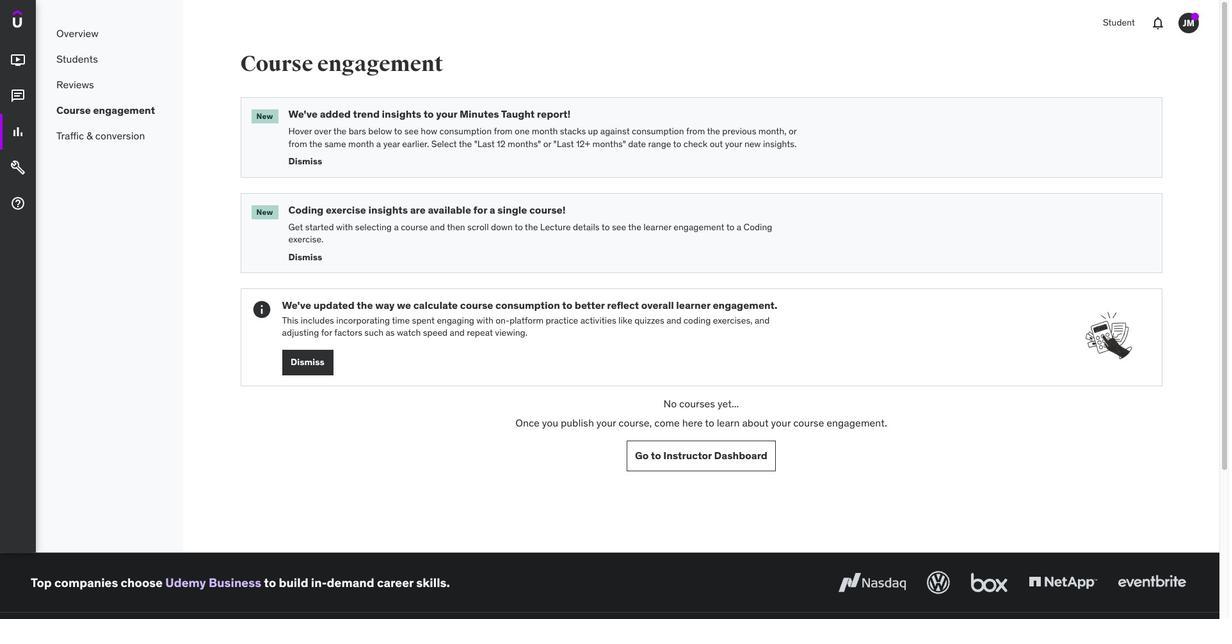 Task type: describe. For each thing, give the bounding box(es) containing it.
minutes
[[460, 108, 499, 120]]

dismiss button for report!
[[288, 151, 1152, 167]]

see inside coding exercise insights are available for a single course! get started with selecting a course and then scroll down to the lecture details to see the learner engagement to a coding exercise. dismiss
[[612, 221, 626, 233]]

netapp image
[[1026, 569, 1100, 597]]

12
[[497, 138, 506, 150]]

course engagement link
[[36, 97, 183, 123]]

activities
[[581, 315, 616, 326]]

your down previous on the right top of page
[[725, 138, 742, 150]]

top companies choose udemy business to build in-demand career skills.
[[31, 575, 450, 591]]

the right details
[[628, 221, 642, 233]]

overall
[[641, 299, 674, 312]]

your up how
[[436, 108, 458, 120]]

are
[[410, 203, 426, 216]]

trend
[[353, 108, 380, 120]]

exercises,
[[713, 315, 753, 326]]

available
[[428, 203, 471, 216]]

we've for added
[[288, 108, 318, 120]]

course,
[[619, 417, 652, 430]]

same
[[325, 138, 346, 150]]

earlier.
[[402, 138, 429, 150]]

the down course! on the left of page
[[525, 221, 538, 233]]

and down overall
[[667, 315, 682, 326]]

such
[[365, 327, 384, 339]]

how
[[421, 126, 437, 137]]

1 vertical spatial course
[[56, 104, 91, 116]]

bars
[[349, 126, 366, 137]]

come
[[655, 417, 680, 430]]

see inside we've added trend insights to your minutes taught report! hover over the bars below to see how consumption from one month stacks up against consumption from the previous month, or from the same month a year earlier. select the "last 12 months" or "last 12+ months" date range to check out your new insights. dismiss
[[405, 126, 419, 137]]

includes
[[301, 315, 334, 326]]

up
[[588, 126, 598, 137]]

coding exercise insights are available for a single course! get started with selecting a course and then scroll down to the lecture details to see the learner engagement to a coding exercise. dismiss
[[288, 203, 773, 263]]

traffic
[[56, 129, 84, 142]]

incorporating
[[336, 315, 390, 326]]

1 horizontal spatial from
[[494, 126, 513, 137]]

coding
[[684, 315, 711, 326]]

0 horizontal spatial course engagement
[[56, 104, 155, 116]]

insights.
[[763, 138, 797, 150]]

12+
[[576, 138, 591, 150]]

0 horizontal spatial consumption
[[440, 126, 492, 137]]

0 vertical spatial course
[[240, 51, 313, 77]]

selecting
[[355, 221, 392, 233]]

box image
[[968, 569, 1011, 597]]

no
[[664, 397, 677, 410]]

students
[[56, 52, 98, 65]]

we've added trend insights to your minutes taught report! hover over the bars below to see how consumption from one month stacks up against consumption from the previous month, or from the same month a year earlier. select the "last 12 months" or "last 12+ months" date range to check out your new insights. dismiss
[[288, 108, 797, 167]]

1 medium image from the top
[[10, 53, 26, 68]]

notifications image
[[1151, 15, 1166, 31]]

spent
[[412, 315, 435, 326]]

2 horizontal spatial consumption
[[632, 126, 684, 137]]

dismiss inside coding exercise insights are available for a single course! get started with selecting a course and then scroll down to the lecture details to see the learner engagement to a coding exercise. dismiss
[[288, 251, 322, 263]]

reflect
[[607, 299, 639, 312]]

lecture
[[540, 221, 571, 233]]

udemy image
[[13, 10, 71, 32]]

students link
[[36, 46, 183, 72]]

way
[[375, 299, 395, 312]]

and down engaging at the bottom left of the page
[[450, 327, 465, 339]]

below
[[368, 126, 392, 137]]

and inside coding exercise insights are available for a single course! get started with selecting a course and then scroll down to the lecture details to see the learner engagement to a coding exercise. dismiss
[[430, 221, 445, 233]]

1 "last from the left
[[474, 138, 495, 150]]

reviews
[[56, 78, 94, 91]]

career
[[377, 575, 414, 591]]

hover
[[288, 126, 312, 137]]

time
[[392, 315, 410, 326]]

as
[[386, 327, 395, 339]]

course inside we've updated the way we calculate course consumption to better reflect overall learner engagement. this includes incorporating time spent engaging with on-platform practice activities like quizzes and coding exercises, and adjusting for factors such as watch speed and repeat viewing.
[[460, 299, 493, 312]]

companies
[[54, 575, 118, 591]]

2 months" from the left
[[593, 138, 626, 150]]

platform
[[510, 315, 544, 326]]

publish
[[561, 417, 594, 430]]

medium image
[[10, 88, 26, 104]]

watch
[[397, 327, 421, 339]]

instructor
[[664, 449, 712, 462]]

student link
[[1096, 8, 1143, 38]]

nasdaq image
[[836, 569, 909, 597]]

scroll
[[467, 221, 489, 233]]

0 horizontal spatial engagement
[[93, 104, 155, 116]]

course inside coding exercise insights are available for a single course! get started with selecting a course and then scroll down to the lecture details to see the learner engagement to a coding exercise. dismiss
[[401, 221, 428, 233]]

repeat
[[467, 327, 493, 339]]

details
[[573, 221, 600, 233]]

2 vertical spatial dismiss
[[291, 357, 325, 368]]

overview link
[[36, 20, 183, 46]]

better
[[575, 299, 605, 312]]

engagement. inside we've updated the way we calculate course consumption to better reflect overall learner engagement. this includes incorporating time spent engaging with on-platform practice activities like quizzes and coding exercises, and adjusting for factors such as watch speed and repeat viewing.
[[713, 299, 778, 312]]

out
[[710, 138, 723, 150]]

jm
[[1183, 17, 1195, 29]]

consumption inside we've updated the way we calculate course consumption to better reflect overall learner engagement. this includes incorporating time spent engaging with on-platform practice activities like quizzes and coding exercises, and adjusting for factors such as watch speed and repeat viewing.
[[496, 299, 560, 312]]

0 horizontal spatial month
[[348, 138, 374, 150]]

and right exercises,
[[755, 315, 770, 326]]

one
[[515, 126, 530, 137]]

student
[[1103, 17, 1135, 28]]

added
[[320, 108, 351, 120]]

to inside go to instructor dashboard link
[[651, 449, 661, 462]]

practice
[[546, 315, 578, 326]]

factors
[[334, 327, 362, 339]]

dashboard
[[714, 449, 768, 462]]

with inside coding exercise insights are available for a single course! get started with selecting a course and then scroll down to the lecture details to see the learner engagement to a coding exercise. dismiss
[[336, 221, 353, 233]]

courses
[[679, 397, 715, 410]]

traffic & conversion
[[56, 129, 145, 142]]

month,
[[759, 126, 787, 137]]

once you publish your course, come here to learn about your course engagement.
[[516, 417, 887, 430]]

check
[[684, 138, 708, 150]]

we've updated the way we calculate course consumption to better reflect overall learner engagement. this includes incorporating time spent engaging with on-platform practice activities like quizzes and coding exercises, and adjusting for factors such as watch speed and repeat viewing.
[[282, 299, 778, 339]]

in-
[[311, 575, 327, 591]]



Task type: locate. For each thing, give the bounding box(es) containing it.
dismiss button for course!
[[288, 247, 1152, 263]]

1 vertical spatial learner
[[676, 299, 711, 312]]

1 vertical spatial engagement.
[[827, 417, 887, 430]]

learner
[[644, 221, 672, 233], [676, 299, 711, 312]]

1 vertical spatial for
[[321, 327, 332, 339]]

and left then
[[430, 221, 445, 233]]

month
[[532, 126, 558, 137], [348, 138, 374, 150]]

calculate
[[413, 299, 458, 312]]

2 horizontal spatial from
[[686, 126, 705, 137]]

previous
[[723, 126, 757, 137]]

quizzes
[[635, 315, 665, 326]]

0 horizontal spatial course
[[401, 221, 428, 233]]

1 horizontal spatial course
[[460, 299, 493, 312]]

we
[[397, 299, 411, 312]]

dismiss button
[[288, 151, 1152, 167], [288, 247, 1152, 263], [282, 350, 333, 376]]

1 vertical spatial we've
[[282, 299, 311, 312]]

get
[[288, 221, 303, 233]]

insights up selecting
[[369, 203, 408, 216]]

month down bars
[[348, 138, 374, 150]]

stacks
[[560, 126, 586, 137]]

updated
[[314, 299, 355, 312]]

for up scroll
[[474, 203, 487, 216]]

0 horizontal spatial for
[[321, 327, 332, 339]]

the inside we've updated the way we calculate course consumption to better reflect overall learner engagement. this includes incorporating time spent engaging with on-platform practice activities like quizzes and coding exercises, and adjusting for factors such as watch speed and repeat viewing.
[[357, 299, 373, 312]]

1 vertical spatial coding
[[744, 221, 773, 233]]

1 horizontal spatial learner
[[676, 299, 711, 312]]

overview
[[56, 27, 99, 40]]

1 vertical spatial insights
[[369, 203, 408, 216]]

from down hover
[[288, 138, 307, 150]]

1 horizontal spatial coding
[[744, 221, 773, 233]]

consumption up 'range'
[[632, 126, 684, 137]]

the down over
[[309, 138, 322, 150]]

learner inside we've updated the way we calculate course consumption to better reflect overall learner engagement. this includes incorporating time spent engaging with on-platform practice activities like quizzes and coding exercises, and adjusting for factors such as watch speed and repeat viewing.
[[676, 299, 711, 312]]

dismiss
[[288, 156, 322, 167], [288, 251, 322, 263], [291, 357, 325, 368]]

0 vertical spatial see
[[405, 126, 419, 137]]

0 vertical spatial for
[[474, 203, 487, 216]]

you
[[542, 417, 558, 430]]

1 vertical spatial engagement
[[93, 104, 155, 116]]

learn
[[717, 417, 740, 430]]

for
[[474, 203, 487, 216], [321, 327, 332, 339]]

the right the "select"
[[459, 138, 472, 150]]

year
[[383, 138, 400, 150]]

we've for updated
[[282, 299, 311, 312]]

2 horizontal spatial course
[[793, 417, 824, 430]]

1 horizontal spatial course engagement
[[240, 51, 443, 77]]

new
[[256, 111, 273, 121], [256, 207, 273, 217]]

taught
[[501, 108, 535, 120]]

1 vertical spatial month
[[348, 138, 374, 150]]

course up engaging at the bottom left of the page
[[460, 299, 493, 312]]

2 vertical spatial course
[[793, 417, 824, 430]]

dismiss down exercise.
[[288, 251, 322, 263]]

1 vertical spatial dismiss
[[288, 251, 322, 263]]

medium image
[[10, 53, 26, 68], [10, 124, 26, 140], [10, 160, 26, 176], [10, 196, 26, 211]]

"last
[[474, 138, 495, 150], [554, 138, 574, 150]]

conversion
[[95, 129, 145, 142]]

consumption down minutes
[[440, 126, 492, 137]]

we've
[[288, 108, 318, 120], [282, 299, 311, 312]]

0 vertical spatial coding
[[288, 203, 324, 216]]

course!
[[530, 203, 566, 216]]

new for coding
[[256, 207, 273, 217]]

dismiss inside we've added trend insights to your minutes taught report! hover over the bars below to see how consumption from one month stacks up against consumption from the previous month, or from the same month a year earlier. select the "last 12 months" or "last 12+ months" date range to check out your new insights. dismiss
[[288, 156, 322, 167]]

eventbrite image
[[1115, 569, 1189, 597]]

1 horizontal spatial for
[[474, 203, 487, 216]]

the up out
[[707, 126, 720, 137]]

0 horizontal spatial "last
[[474, 138, 495, 150]]

viewing.
[[495, 327, 528, 339]]

0 horizontal spatial see
[[405, 126, 419, 137]]

single
[[498, 203, 527, 216]]

we've inside we've added trend insights to your minutes taught report! hover over the bars below to see how consumption from one month stacks up against consumption from the previous month, or from the same month a year earlier. select the "last 12 months" or "last 12+ months" date range to check out your new insights. dismiss
[[288, 108, 318, 120]]

0 vertical spatial engagement.
[[713, 299, 778, 312]]

against
[[601, 126, 630, 137]]

0 vertical spatial course
[[401, 221, 428, 233]]

and
[[430, 221, 445, 233], [667, 315, 682, 326], [755, 315, 770, 326], [450, 327, 465, 339]]

0 vertical spatial or
[[789, 126, 797, 137]]

3 medium image from the top
[[10, 160, 26, 176]]

demand
[[327, 575, 374, 591]]

then
[[447, 221, 465, 233]]

from up 12 at the top left
[[494, 126, 513, 137]]

here
[[682, 417, 703, 430]]

for inside we've updated the way we calculate course consumption to better reflect overall learner engagement. this includes incorporating time spent engaging with on-platform practice activities like quizzes and coding exercises, and adjusting for factors such as watch speed and repeat viewing.
[[321, 327, 332, 339]]

0 horizontal spatial learner
[[644, 221, 672, 233]]

1 horizontal spatial course
[[240, 51, 313, 77]]

for inside coding exercise insights are available for a single course! get started with selecting a course and then scroll down to the lecture details to see the learner engagement to a coding exercise. dismiss
[[474, 203, 487, 216]]

go to instructor dashboard link
[[627, 441, 776, 472]]

no courses yet...
[[664, 397, 739, 410]]

with down exercise
[[336, 221, 353, 233]]

about
[[742, 417, 769, 430]]

to inside we've updated the way we calculate course consumption to better reflect overall learner engagement. this includes incorporating time spent engaging with on-platform practice activities like quizzes and coding exercises, and adjusting for factors such as watch speed and repeat viewing.
[[562, 299, 573, 312]]

reviews link
[[36, 72, 183, 97]]

2 horizontal spatial engagement
[[674, 221, 725, 233]]

engagement
[[317, 51, 443, 77], [93, 104, 155, 116], [674, 221, 725, 233]]

1 vertical spatial dismiss button
[[288, 247, 1152, 263]]

or down report!
[[543, 138, 551, 150]]

"last left 12 at the top left
[[474, 138, 495, 150]]

1 horizontal spatial "last
[[554, 138, 574, 150]]

with up the repeat
[[477, 315, 494, 326]]

"last down stacks
[[554, 138, 574, 150]]

0 vertical spatial new
[[256, 111, 273, 121]]

volkswagen image
[[925, 569, 953, 597]]

2 new from the top
[[256, 207, 273, 217]]

speed
[[423, 327, 448, 339]]

1 vertical spatial new
[[256, 207, 273, 217]]

0 horizontal spatial or
[[543, 138, 551, 150]]

1 horizontal spatial month
[[532, 126, 558, 137]]

your right 'about'
[[771, 417, 791, 430]]

1 vertical spatial or
[[543, 138, 551, 150]]

2 vertical spatial dismiss button
[[282, 350, 333, 376]]

0 vertical spatial engagement
[[317, 51, 443, 77]]

month down report!
[[532, 126, 558, 137]]

0 vertical spatial we've
[[288, 108, 318, 120]]

2 vertical spatial engagement
[[674, 221, 725, 233]]

business
[[209, 575, 261, 591]]

course
[[401, 221, 428, 233], [460, 299, 493, 312], [793, 417, 824, 430]]

0 vertical spatial with
[[336, 221, 353, 233]]

on-
[[496, 315, 510, 326]]

see
[[405, 126, 419, 137], [612, 221, 626, 233]]

with
[[336, 221, 353, 233], [477, 315, 494, 326]]

go
[[635, 449, 649, 462]]

&
[[86, 129, 93, 142]]

course down 'are'
[[401, 221, 428, 233]]

1 horizontal spatial or
[[789, 126, 797, 137]]

the up same
[[333, 126, 347, 137]]

select
[[431, 138, 457, 150]]

consumption
[[440, 126, 492, 137], [632, 126, 684, 137], [496, 299, 560, 312]]

course engagement up added
[[240, 51, 443, 77]]

1 horizontal spatial see
[[612, 221, 626, 233]]

your
[[436, 108, 458, 120], [725, 138, 742, 150], [597, 417, 616, 430], [771, 417, 791, 430]]

we've up hover
[[288, 108, 318, 120]]

0 vertical spatial learner
[[644, 221, 672, 233]]

2 medium image from the top
[[10, 124, 26, 140]]

engaging
[[437, 315, 474, 326]]

jm link
[[1174, 8, 1204, 38]]

traffic & conversion link
[[36, 123, 183, 149]]

consumption up platform
[[496, 299, 560, 312]]

this
[[282, 315, 299, 326]]

months" down against on the top
[[593, 138, 626, 150]]

insights inside we've added trend insights to your minutes taught report! hover over the bars below to see how consumption from one month stacks up against consumption from the previous month, or from the same month a year earlier. select the "last 12 months" or "last 12+ months" date range to check out your new insights. dismiss
[[382, 108, 421, 120]]

0 vertical spatial month
[[532, 126, 558, 137]]

0 vertical spatial dismiss
[[288, 156, 322, 167]]

learner inside coding exercise insights are available for a single course! get started with selecting a course and then scroll down to the lecture details to see the learner engagement to a coding exercise. dismiss
[[644, 221, 672, 233]]

2 "last from the left
[[554, 138, 574, 150]]

1 horizontal spatial consumption
[[496, 299, 560, 312]]

range
[[648, 138, 671, 150]]

top
[[31, 575, 52, 591]]

new for we've
[[256, 111, 273, 121]]

see up earlier. on the left top of page
[[405, 126, 419, 137]]

0 horizontal spatial engagement.
[[713, 299, 778, 312]]

for down includes
[[321, 327, 332, 339]]

1 vertical spatial course engagement
[[56, 104, 155, 116]]

dismiss down adjusting
[[291, 357, 325, 368]]

down
[[491, 221, 513, 233]]

1 new from the top
[[256, 111, 273, 121]]

we've inside we've updated the way we calculate course consumption to better reflect overall learner engagement. this includes incorporating time spent engaging with on-platform practice activities like quizzes and coding exercises, and adjusting for factors such as watch speed and repeat viewing.
[[282, 299, 311, 312]]

0 horizontal spatial coding
[[288, 203, 324, 216]]

skills.
[[416, 575, 450, 591]]

0 horizontal spatial from
[[288, 138, 307, 150]]

report!
[[537, 108, 571, 120]]

0 vertical spatial course engagement
[[240, 51, 443, 77]]

you have alerts image
[[1192, 13, 1199, 20]]

0 vertical spatial insights
[[382, 108, 421, 120]]

your right publish
[[597, 417, 616, 430]]

go to instructor dashboard
[[635, 449, 768, 462]]

udemy
[[165, 575, 206, 591]]

course engagement down reviews link
[[56, 104, 155, 116]]

1 months" from the left
[[508, 138, 541, 150]]

see right details
[[612, 221, 626, 233]]

1 horizontal spatial engagement
[[317, 51, 443, 77]]

date
[[628, 138, 646, 150]]

1 horizontal spatial engagement.
[[827, 417, 887, 430]]

0 horizontal spatial months"
[[508, 138, 541, 150]]

insights inside coding exercise insights are available for a single course! get started with selecting a course and then scroll down to the lecture details to see the learner engagement to a coding exercise. dismiss
[[369, 203, 408, 216]]

udemy business link
[[165, 575, 261, 591]]

like
[[619, 315, 633, 326]]

adjusting
[[282, 327, 319, 339]]

or up insights.
[[789, 126, 797, 137]]

months" down 'one'
[[508, 138, 541, 150]]

0 horizontal spatial with
[[336, 221, 353, 233]]

engagement inside coding exercise insights are available for a single course! get started with selecting a course and then scroll down to the lecture details to see the learner engagement to a coding exercise. dismiss
[[674, 221, 725, 233]]

exercise
[[326, 203, 366, 216]]

1 horizontal spatial months"
[[593, 138, 626, 150]]

4 medium image from the top
[[10, 196, 26, 211]]

1 vertical spatial see
[[612, 221, 626, 233]]

yet...
[[718, 397, 739, 410]]

from up check
[[686, 126, 705, 137]]

insights up below
[[382, 108, 421, 120]]

the up incorporating
[[357, 299, 373, 312]]

0 horizontal spatial course
[[56, 104, 91, 116]]

dismiss down hover
[[288, 156, 322, 167]]

we've up this
[[282, 299, 311, 312]]

with inside we've updated the way we calculate course consumption to better reflect overall learner engagement. this includes incorporating time spent engaging with on-platform practice activities like quizzes and coding exercises, and adjusting for factors such as watch speed and repeat viewing.
[[477, 315, 494, 326]]

1 horizontal spatial with
[[477, 315, 494, 326]]

1 vertical spatial with
[[477, 315, 494, 326]]

over
[[314, 126, 331, 137]]

new
[[745, 138, 761, 150]]

course right 'about'
[[793, 417, 824, 430]]

build
[[279, 575, 308, 591]]

a
[[376, 138, 381, 150], [490, 203, 495, 216], [394, 221, 399, 233], [737, 221, 742, 233]]

coding
[[288, 203, 324, 216], [744, 221, 773, 233]]

a inside we've added trend insights to your minutes taught report! hover over the bars below to see how consumption from one month stacks up against consumption from the previous month, or from the same month a year earlier. select the "last 12 months" or "last 12+ months" date range to check out your new insights. dismiss
[[376, 138, 381, 150]]

1 vertical spatial course
[[460, 299, 493, 312]]

0 vertical spatial dismiss button
[[288, 151, 1152, 167]]



Task type: vqa. For each thing, say whether or not it's contained in the screenshot.
the leftmost experience
no



